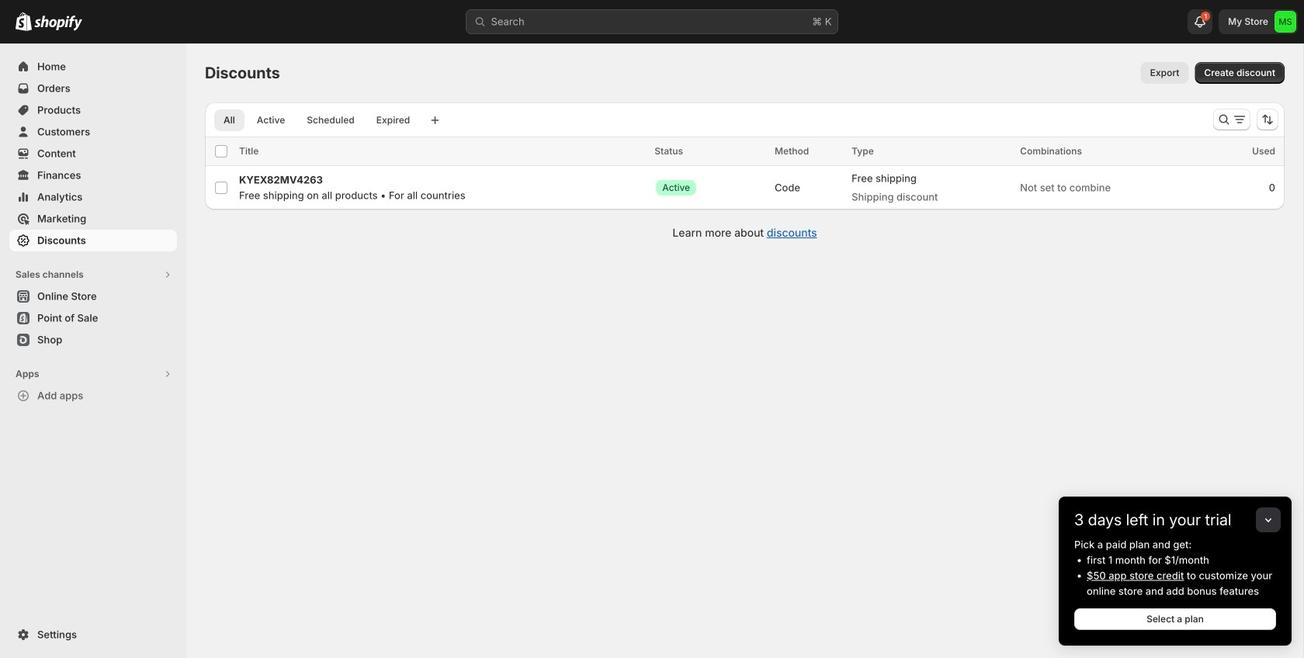 Task type: vqa. For each thing, say whether or not it's contained in the screenshot.
right SHOPIFY IMAGE
yes



Task type: locate. For each thing, give the bounding box(es) containing it.
tab list
[[211, 109, 422, 131]]

shopify image
[[16, 12, 32, 31], [34, 15, 82, 31]]



Task type: describe. For each thing, give the bounding box(es) containing it.
0 horizontal spatial shopify image
[[16, 12, 32, 31]]

1 horizontal spatial shopify image
[[34, 15, 82, 31]]

my store image
[[1275, 11, 1296, 33]]



